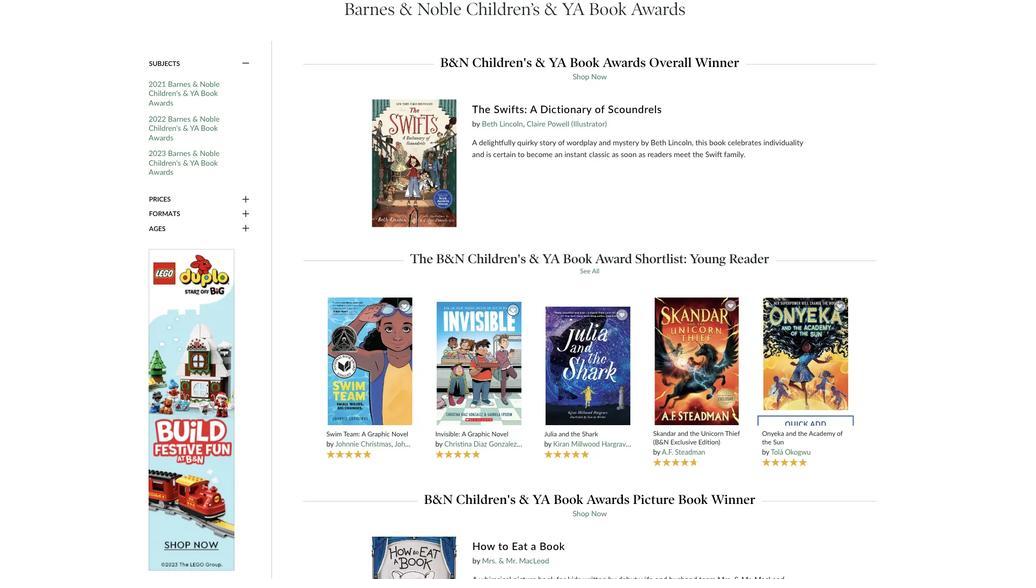 Task type: vqa. For each thing, say whether or not it's contained in the screenshot.
Christina
yes



Task type: describe. For each thing, give the bounding box(es) containing it.
by inside julia and the shark by kiran millwood hargrave ,
[[544, 440, 552, 448]]

shark
[[582, 430, 598, 438]]

plus image
[[242, 224, 250, 233]]

readers
[[648, 149, 672, 158]]

by inside onyeka and the academy of the sun by tolá okogwu
[[762, 448, 769, 456]]

academy
[[809, 430, 835, 438]]

and for (b&n
[[678, 430, 688, 438]]

& inside how to eat a book by mrs. & mr. macleod
[[499, 556, 504, 565]]

book inside 2023 barnes & noble children's & ya book awards
[[201, 158, 218, 167]]

noble for 2021 barnes & noble children's & ya book awards
[[200, 79, 220, 88]]

quirky
[[517, 138, 538, 147]]

2021
[[149, 79, 166, 88]]

celebrates
[[728, 138, 762, 147]]

picture
[[633, 492, 675, 508]]

gabriela
[[520, 440, 546, 448]]

meet
[[674, 149, 691, 158]]

, for johnnie christmas
[[391, 440, 393, 448]]

julia and the shark link
[[544, 430, 632, 438]]

a inside the "swim team: a graphic novel by johnnie christmas , johnnie christmas (illustrator)"
[[362, 430, 366, 438]]

story
[[540, 138, 556, 147]]

the for hargrave
[[571, 430, 580, 438]]

ya inside the b&n children's & ya book award shortlist: young reader see all
[[542, 251, 560, 267]]

ya inside b&n children's & ya book awards picture book winner shop now
[[533, 492, 550, 508]]

b&n children's & ya book awards overall winner shop now
[[440, 54, 739, 81]]

okogwu
[[785, 448, 811, 456]]

and left is
[[472, 149, 484, 158]]

a inside invisible: a graphic novel by christina diaz gonzalez , gabriela epstein (illustrator)
[[462, 430, 466, 438]]

reader
[[729, 251, 769, 267]]

mrs. & mr. macleod link
[[482, 556, 549, 565]]

winner inside b&n children's & ya book awards picture book winner shop now
[[711, 492, 756, 508]]

mystery
[[613, 138, 639, 147]]

become
[[527, 149, 553, 158]]

swim team: a graphic novel link
[[326, 430, 414, 438]]

& inside b&n children's & ya book awards overall winner shop now
[[535, 54, 546, 70]]

subjects
[[149, 59, 180, 67]]

the inside a delightfully quirky story of wordplay and mystery by beth lincoln, this book celebrates individuality and is certain to become an instant classic as soon as readers meet the swift family.
[[693, 149, 704, 158]]

barnes for 2023
[[168, 149, 191, 158]]

of for story
[[558, 138, 565, 147]]

lincoln,
[[668, 138, 694, 147]]

kiran
[[553, 440, 570, 448]]

book inside '2022 barnes & noble children's & ya book awards'
[[201, 123, 218, 132]]

shop now link for picture
[[573, 509, 607, 518]]

awards for 2022 barnes & noble children's & ya book awards
[[149, 133, 173, 142]]

invisible: a graphic novel link
[[435, 430, 523, 438]]

children's inside 2021 barnes & noble children's & ya book awards
[[149, 89, 181, 98]]

the for swifts:
[[472, 103, 491, 115]]

how to eat a book image
[[372, 537, 457, 580]]

plus image
[[242, 209, 250, 219]]

tolá
[[771, 448, 783, 456]]

skandar
[[653, 430, 676, 438]]

overall
[[649, 54, 692, 70]]

children's inside 2023 barnes & noble children's & ya book awards
[[149, 158, 181, 167]]

mr.
[[506, 556, 517, 565]]

by inside the "swim team: a graphic novel by johnnie christmas , johnnie christmas (illustrator)"
[[326, 440, 334, 448]]

delightfully
[[479, 138, 515, 147]]

powell
[[548, 119, 569, 128]]

book
[[709, 138, 726, 147]]

& inside b&n children's & ya book awards picture book winner shop now
[[519, 492, 529, 508]]

tolá okogwu link
[[771, 448, 811, 456]]

julia and the shark by kiran millwood hargrave ,
[[544, 430, 633, 448]]

ya inside 2023 barnes & noble children's & ya book awards
[[190, 158, 199, 167]]

all
[[592, 267, 600, 275]]

2021 barnes & noble children's & ya book awards
[[149, 79, 220, 107]]

the swifts: a dictionary of scoundrels link
[[472, 102, 808, 117]]

the down onyeka
[[762, 438, 772, 446]]

2021 barnes & noble children's & ya book awards link
[[149, 79, 238, 107]]

by inside the swifts: a dictionary of scoundrels by beth lincoln , claire powell (illustrator)
[[472, 119, 480, 128]]

subjects button
[[149, 59, 251, 68]]

swim
[[326, 430, 342, 438]]

formats
[[149, 210, 180, 218]]

family.
[[724, 149, 746, 158]]

book inside 2021 barnes & noble children's & ya book awards
[[201, 89, 218, 98]]

children's inside b&n children's & ya book awards picture book winner shop now
[[456, 492, 516, 508]]

2022 barnes & noble children's & ya book awards link
[[149, 114, 238, 142]]

skandar and the unicorn thief (b&n exclusive edition) by a.f. steadman
[[653, 430, 740, 456]]

ya inside b&n children's & ya book awards overall winner shop now
[[549, 54, 567, 70]]

see
[[580, 267, 591, 275]]

scoundrels
[[608, 103, 662, 115]]

wordplay
[[567, 138, 597, 147]]

johnnie christmas (illustrator) link
[[395, 440, 486, 448]]

book inside how to eat a book by mrs. & mr. macleod
[[540, 540, 565, 553]]

advertisement region
[[149, 249, 234, 571]]

millwood
[[571, 440, 600, 448]]

ya inside '2022 barnes & noble children's & ya book awards'
[[190, 123, 199, 132]]

kiran millwood hargrave link
[[553, 440, 631, 448]]

unicorn
[[701, 430, 724, 438]]

2022
[[149, 114, 166, 123]]

2 christmas from the left
[[420, 440, 451, 448]]

dictionary
[[540, 103, 592, 115]]

the swifts: a dictionary of scoundrels image
[[372, 100, 457, 227]]

diaz
[[474, 440, 487, 448]]

2023
[[149, 149, 166, 158]]

children's inside '2022 barnes & noble children's & ya book awards'
[[149, 123, 181, 132]]

onyeka
[[762, 430, 784, 438]]

now inside b&n children's & ya book awards picture book winner shop now
[[591, 509, 607, 518]]

see all link
[[580, 267, 600, 275]]

noble for 2023 barnes & noble children's & ya book awards
[[200, 149, 220, 158]]

(illustrator) for gabriela epstein (illustrator)
[[572, 440, 605, 448]]

beth inside the swifts: a dictionary of scoundrels by beth lincoln , claire powell (illustrator)
[[482, 119, 498, 128]]

of for dictionary
[[595, 103, 605, 115]]

onyeka and the academy of the sun image
[[763, 297, 849, 426]]

, for christina diaz gonzalez
[[517, 440, 519, 448]]

shortlist:
[[635, 251, 687, 267]]

macleod
[[519, 556, 549, 565]]

b&n inside the b&n children's & ya book award shortlist: young reader see all
[[436, 251, 465, 267]]

thief
[[725, 430, 740, 438]]

swim team: a graphic novel image
[[327, 297, 413, 426]]

a delightfully quirky story of wordplay and mystery by beth lincoln, this book celebrates individuality and is certain to become an instant classic as soon as readers meet the swift family.
[[472, 138, 803, 158]]

award
[[596, 251, 632, 267]]

a.f.
[[662, 448, 673, 456]]

children's inside b&n children's & ya book awards overall winner shop now
[[472, 54, 532, 70]]

a inside a delightfully quirky story of wordplay and mystery by beth lincoln, this book celebrates individuality and is certain to become an instant classic as soon as readers meet the swift family.
[[472, 138, 477, 147]]

novel inside invisible: a graphic novel by christina diaz gonzalez , gabriela epstein (illustrator)
[[492, 430, 508, 438]]

(illustrator) for johnnie christmas (illustrator)
[[452, 440, 486, 448]]

ages
[[149, 225, 166, 232]]

noble for 2022 barnes & noble children's & ya book awards
[[200, 114, 220, 123]]

a
[[531, 540, 537, 553]]

(b&n
[[653, 438, 669, 446]]

now inside b&n children's & ya book awards overall winner shop now
[[591, 72, 607, 81]]

awards for 2021 barnes & noble children's & ya book awards
[[149, 98, 173, 107]]

the swifts: a dictionary of scoundrels by beth lincoln , claire powell (illustrator)
[[472, 103, 662, 128]]

the b&n children's & ya book award shortlist: young reader see all
[[410, 251, 769, 275]]

edition)
[[699, 438, 720, 446]]

christina diaz gonzalez link
[[444, 440, 522, 448]]

b&n children's & ya book awards picture book winner shop now
[[424, 492, 756, 518]]

christina
[[444, 440, 472, 448]]

how to eat a book by mrs. & mr. macleod
[[472, 540, 565, 565]]



Task type: locate. For each thing, give the bounding box(es) containing it.
claire powell (illustrator) link
[[527, 119, 607, 128]]

, left gabriela
[[517, 440, 519, 448]]

shop inside b&n children's & ya book awards picture book winner shop now
[[573, 509, 589, 518]]

(illustrator) down the invisible: a graphic novel link
[[452, 440, 486, 448]]

graphic inside the "swim team: a graphic novel by johnnie christmas , johnnie christmas (illustrator)"
[[368, 430, 390, 438]]

christmas
[[361, 440, 391, 448], [420, 440, 451, 448]]

1 vertical spatial minus arrow image
[[242, 194, 250, 204]]

0 vertical spatial to
[[518, 149, 525, 158]]

hargrave
[[602, 440, 630, 448]]

2 novel from the left
[[492, 430, 508, 438]]

0 horizontal spatial the
[[410, 251, 433, 267]]

0 vertical spatial shop now link
[[573, 72, 607, 81]]

barnes
[[168, 79, 191, 88], [168, 114, 191, 123], [168, 149, 191, 158]]

by down julia
[[544, 440, 552, 448]]

0 vertical spatial noble
[[200, 79, 220, 88]]

barnes right 2021
[[168, 79, 191, 88]]

2 shop from the top
[[573, 509, 589, 518]]

barnes inside 2021 barnes & noble children's & ya book awards
[[168, 79, 191, 88]]

graphic up diaz
[[468, 430, 490, 438]]

to left eat
[[498, 540, 509, 553]]

2 graphic from the left
[[468, 430, 490, 438]]

, down swim team: a graphic novel link at left
[[391, 440, 393, 448]]

ya inside 2021 barnes & noble children's & ya book awards
[[190, 89, 199, 98]]

minus arrow image for subjects
[[242, 59, 250, 68]]

to inside a delightfully quirky story of wordplay and mystery by beth lincoln, this book celebrates individuality and is certain to become an instant classic as soon as readers meet the swift family.
[[518, 149, 525, 158]]

by left mrs.
[[472, 556, 480, 565]]

0 vertical spatial now
[[591, 72, 607, 81]]

of
[[595, 103, 605, 115], [558, 138, 565, 147], [837, 430, 843, 438]]

1 horizontal spatial as
[[639, 149, 646, 158]]

book
[[570, 54, 600, 70], [201, 89, 218, 98], [201, 123, 218, 132], [201, 158, 218, 167], [563, 251, 592, 267], [554, 492, 584, 508], [678, 492, 708, 508], [540, 540, 565, 553]]

1 horizontal spatial to
[[518, 149, 525, 158]]

the
[[693, 149, 704, 158], [690, 430, 699, 438], [798, 430, 808, 438], [571, 430, 580, 438], [762, 438, 772, 446]]

2 now from the top
[[591, 509, 607, 518]]

1 vertical spatial the
[[410, 251, 433, 267]]

novel up johnnie christmas (illustrator) link
[[392, 430, 408, 438]]

johnnie down team:
[[335, 440, 359, 448]]

beth inside a delightfully quirky story of wordplay and mystery by beth lincoln, this book celebrates individuality and is certain to become an instant classic as soon as readers meet the swift family.
[[651, 138, 666, 147]]

0 vertical spatial the
[[472, 103, 491, 115]]

now up how to eat a book link
[[591, 509, 607, 518]]

by
[[472, 119, 480, 128], [641, 138, 649, 147], [326, 440, 334, 448], [435, 440, 443, 448], [544, 440, 552, 448], [653, 448, 661, 456], [762, 448, 769, 456], [472, 556, 480, 565]]

awards inside 2021 barnes & noble children's & ya book awards
[[149, 98, 173, 107]]

awards inside b&n children's & ya book awards picture book winner shop now
[[587, 492, 630, 508]]

sun
[[773, 438, 784, 446]]

noble down subjects dropdown button
[[200, 79, 220, 88]]

prices button
[[149, 194, 251, 204]]

of inside a delightfully quirky story of wordplay and mystery by beth lincoln, this book celebrates individuality and is certain to become an instant classic as soon as readers meet the swift family.
[[558, 138, 565, 147]]

a up johnnie christmas link
[[362, 430, 366, 438]]

& inside the b&n children's & ya book award shortlist: young reader see all
[[529, 251, 539, 267]]

by left "a.f."
[[653, 448, 661, 456]]

and inside onyeka and the academy of the sun by tolá okogwu
[[786, 430, 796, 438]]

young
[[690, 251, 726, 267]]

lincoln
[[500, 119, 523, 128]]

claire
[[527, 119, 546, 128]]

ya
[[549, 54, 567, 70], [190, 89, 199, 98], [190, 123, 199, 132], [190, 158, 199, 167], [542, 251, 560, 267], [533, 492, 550, 508]]

0 vertical spatial winner
[[695, 54, 739, 70]]

b&n inside b&n children's & ya book awards picture book winner shop now
[[424, 492, 453, 508]]

0 horizontal spatial of
[[558, 138, 565, 147]]

b&n
[[440, 54, 469, 70], [436, 251, 465, 267], [424, 492, 453, 508]]

by left beth lincoln link
[[472, 119, 480, 128]]

exclusive
[[671, 438, 697, 446]]

&
[[535, 54, 546, 70], [193, 79, 198, 88], [183, 89, 188, 98], [193, 114, 198, 123], [183, 123, 188, 132], [193, 149, 198, 158], [183, 158, 188, 167], [529, 251, 539, 267], [519, 492, 529, 508], [499, 556, 504, 565]]

by down invisible:
[[435, 440, 443, 448]]

3 barnes from the top
[[168, 149, 191, 158]]

1 vertical spatial shop now link
[[573, 509, 607, 518]]

winner
[[695, 54, 739, 70], [711, 492, 756, 508]]

noble down 2022 barnes & noble children's & ya book awards link
[[200, 149, 220, 158]]

,
[[523, 119, 525, 128], [391, 440, 393, 448], [517, 440, 519, 448], [630, 440, 631, 448]]

beth lincoln link
[[482, 119, 523, 128]]

novel inside the "swim team: a graphic novel by johnnie christmas , johnnie christmas (illustrator)"
[[392, 430, 408, 438]]

2 vertical spatial noble
[[200, 149, 220, 158]]

by inside how to eat a book by mrs. & mr. macleod
[[472, 556, 480, 565]]

of inside onyeka and the academy of the sun by tolá okogwu
[[837, 430, 843, 438]]

, left (b&n
[[630, 440, 631, 448]]

instant
[[565, 149, 587, 158]]

1 noble from the top
[[200, 79, 220, 88]]

by down the swim
[[326, 440, 334, 448]]

swift
[[705, 149, 722, 158]]

christmas down swim team: a graphic novel link at left
[[361, 440, 391, 448]]

a left delightfully
[[472, 138, 477, 147]]

the down this
[[693, 149, 704, 158]]

, inside julia and the shark by kiran millwood hargrave ,
[[630, 440, 631, 448]]

1 horizontal spatial graphic
[[468, 430, 490, 438]]

shop now link
[[573, 72, 607, 81], [573, 509, 607, 518]]

1 horizontal spatial novel
[[492, 430, 508, 438]]

the for by
[[798, 430, 808, 438]]

noble inside 2023 barnes & noble children's & ya book awards
[[200, 149, 220, 158]]

beth
[[482, 119, 498, 128], [651, 138, 666, 147]]

winner inside b&n children's & ya book awards overall winner shop now
[[695, 54, 739, 70]]

the inside the b&n children's & ya book award shortlist: young reader see all
[[410, 251, 433, 267]]

the up exclusive
[[690, 430, 699, 438]]

by inside invisible: a graphic novel by christina diaz gonzalez , gabriela epstein (illustrator)
[[435, 440, 443, 448]]

mrs.
[[482, 556, 497, 565]]

, inside the "swim team: a graphic novel by johnnie christmas , johnnie christmas (illustrator)"
[[391, 440, 393, 448]]

awards left picture
[[587, 492, 630, 508]]

0 horizontal spatial novel
[[392, 430, 408, 438]]

and right onyeka
[[786, 430, 796, 438]]

1 horizontal spatial johnnie
[[395, 440, 418, 448]]

book inside b&n children's & ya book awards overall winner shop now
[[570, 54, 600, 70]]

as left 'soon' in the right of the page
[[612, 149, 619, 158]]

soon
[[621, 149, 637, 158]]

2 shop now link from the top
[[573, 509, 607, 518]]

2023 barnes & noble children's & ya book awards
[[149, 149, 220, 177]]

0 vertical spatial minus arrow image
[[242, 59, 250, 68]]

a inside the swifts: a dictionary of scoundrels by beth lincoln , claire powell (illustrator)
[[530, 103, 537, 115]]

book inside the b&n children's & ya book award shortlist: young reader see all
[[563, 251, 592, 267]]

of right academy
[[837, 430, 843, 438]]

awards
[[603, 54, 646, 70], [149, 98, 173, 107], [149, 133, 173, 142], [149, 167, 173, 177], [587, 492, 630, 508]]

the inside julia and the shark by kiran millwood hargrave ,
[[571, 430, 580, 438]]

a up christina
[[462, 430, 466, 438]]

2 noble from the top
[[200, 114, 220, 123]]

0 horizontal spatial beth
[[482, 119, 498, 128]]

invisible:
[[435, 430, 460, 438]]

3 noble from the top
[[200, 149, 220, 158]]

and up exclusive
[[678, 430, 688, 438]]

novel up gonzalez
[[492, 430, 508, 438]]

invisible: a graphic novel image
[[436, 302, 522, 426]]

beth up delightfully
[[482, 119, 498, 128]]

0 horizontal spatial johnnie
[[335, 440, 359, 448]]

1 shop now link from the top
[[573, 72, 607, 81]]

team:
[[343, 430, 360, 438]]

1 vertical spatial beth
[[651, 138, 666, 147]]

minus arrow image for prices
[[242, 194, 250, 204]]

how
[[472, 540, 495, 553]]

barnes inside 2023 barnes & noble children's & ya book awards
[[168, 149, 191, 158]]

the for b&n
[[410, 251, 433, 267]]

shop now link for overall
[[573, 72, 607, 81]]

minus arrow image
[[242, 59, 250, 68], [242, 194, 250, 204]]

1 vertical spatial noble
[[200, 114, 220, 123]]

and
[[599, 138, 611, 147], [472, 149, 484, 158], [678, 430, 688, 438], [786, 430, 796, 438], [559, 430, 569, 438]]

swifts:
[[494, 103, 528, 115]]

1 novel from the left
[[392, 430, 408, 438]]

(illustrator) down the julia and the shark link
[[572, 440, 605, 448]]

2023 barnes & noble children's & ya book awards link
[[149, 149, 238, 177]]

(illustrator) up wordplay
[[571, 119, 607, 128]]

0 vertical spatial b&n
[[440, 54, 469, 70]]

a.f. steadman link
[[662, 448, 705, 456]]

skandar and the unicorn thief (b&n exclusive edition) image
[[654, 297, 739, 426]]

a up "claire"
[[530, 103, 537, 115]]

and for the
[[786, 430, 796, 438]]

invisible: a graphic novel by christina diaz gonzalez , gabriela epstein (illustrator)
[[435, 430, 605, 448]]

2 vertical spatial of
[[837, 430, 843, 438]]

1 shop from the top
[[573, 72, 589, 81]]

, inside the swifts: a dictionary of scoundrels by beth lincoln , claire powell (illustrator)
[[523, 119, 525, 128]]

1 vertical spatial b&n
[[436, 251, 465, 267]]

gonzalez
[[489, 440, 517, 448]]

children's inside the b&n children's & ya book award shortlist: young reader see all
[[468, 251, 526, 267]]

and inside julia and the shark by kiran millwood hargrave ,
[[559, 430, 569, 438]]

0 vertical spatial barnes
[[168, 79, 191, 88]]

to
[[518, 149, 525, 158], [498, 540, 509, 553]]

1 christmas from the left
[[361, 440, 391, 448]]

noble inside 2021 barnes & noble children's & ya book awards
[[200, 79, 220, 88]]

0 horizontal spatial to
[[498, 540, 509, 553]]

barnes for 2022
[[168, 114, 191, 123]]

, for kiran millwood hargrave
[[630, 440, 631, 448]]

steadman
[[675, 448, 705, 456]]

julia and the shark image
[[545, 306, 631, 426]]

swim team: a graphic novel by johnnie christmas , johnnie christmas (illustrator)
[[326, 430, 486, 448]]

1 vertical spatial shop
[[573, 509, 589, 518]]

and inside skandar and the unicorn thief (b&n exclusive edition) by a.f. steadman
[[678, 430, 688, 438]]

by left tolá at the bottom
[[762, 448, 769, 456]]

and up gabriela epstein (illustrator) link
[[559, 430, 569, 438]]

a
[[530, 103, 537, 115], [472, 138, 477, 147], [362, 430, 366, 438], [462, 430, 466, 438]]

awards for 2023 barnes & noble children's & ya book awards
[[149, 167, 173, 177]]

of for academy
[[837, 430, 843, 438]]

the
[[472, 103, 491, 115], [410, 251, 433, 267]]

the inside skandar and the unicorn thief (b&n exclusive edition) by a.f. steadman
[[690, 430, 699, 438]]

the for edition)
[[690, 430, 699, 438]]

0 horizontal spatial graphic
[[368, 430, 390, 438]]

shop inside b&n children's & ya book awards overall winner shop now
[[573, 72, 589, 81]]

1 minus arrow image from the top
[[242, 59, 250, 68]]

2 horizontal spatial of
[[837, 430, 843, 438]]

1 horizontal spatial beth
[[651, 138, 666, 147]]

now
[[591, 72, 607, 81], [591, 509, 607, 518]]

to down quirky on the top of page
[[518, 149, 525, 158]]

the inside the swifts: a dictionary of scoundrels by beth lincoln , claire powell (illustrator)
[[472, 103, 491, 115]]

2022 barnes & noble children's & ya book awards
[[149, 114, 220, 142]]

noble inside '2022 barnes & noble children's & ya book awards'
[[200, 114, 220, 123]]

2 vertical spatial b&n
[[424, 492, 453, 508]]

ages button
[[149, 224, 251, 233]]

barnes right the 2022
[[168, 114, 191, 123]]

barnes for 2021
[[168, 79, 191, 88]]

, inside invisible: a graphic novel by christina diaz gonzalez , gabriela epstein (illustrator)
[[517, 440, 519, 448]]

1 vertical spatial of
[[558, 138, 565, 147]]

the up okogwu on the bottom
[[798, 430, 808, 438]]

1 vertical spatial barnes
[[168, 114, 191, 123]]

by inside skandar and the unicorn thief (b&n exclusive edition) by a.f. steadman
[[653, 448, 661, 456]]

awards up the 2022
[[149, 98, 173, 107]]

b&n for b&n children's & ya book awards overall winner
[[440, 54, 469, 70]]

(illustrator) inside the swifts: a dictionary of scoundrels by beth lincoln , claire powell (illustrator)
[[571, 119, 607, 128]]

how to eat a book link
[[472, 540, 808, 555]]

graphic up johnnie christmas link
[[368, 430, 390, 438]]

and up classic
[[599, 138, 611, 147]]

2 barnes from the top
[[168, 114, 191, 123]]

novel
[[392, 430, 408, 438], [492, 430, 508, 438]]

2 vertical spatial barnes
[[168, 149, 191, 158]]

1 vertical spatial now
[[591, 509, 607, 518]]

now up dictionary
[[591, 72, 607, 81]]

as right 'soon' in the right of the page
[[639, 149, 646, 158]]

b&n inside b&n children's & ya book awards overall winner shop now
[[440, 54, 469, 70]]

to inside how to eat a book by mrs. & mr. macleod
[[498, 540, 509, 553]]

awards left overall
[[603, 54, 646, 70]]

1 vertical spatial to
[[498, 540, 509, 553]]

awards up 2023
[[149, 133, 173, 142]]

beth up readers at the right top of the page
[[651, 138, 666, 147]]

julia
[[544, 430, 557, 438]]

johnnie christmas link
[[335, 440, 391, 448]]

1 barnes from the top
[[168, 79, 191, 88]]

(illustrator) inside the "swim team: a graphic novel by johnnie christmas , johnnie christmas (illustrator)"
[[452, 440, 486, 448]]

of inside the swifts: a dictionary of scoundrels by beth lincoln , claire powell (illustrator)
[[595, 103, 605, 115]]

0 horizontal spatial christmas
[[361, 440, 391, 448]]

, left "claire"
[[523, 119, 525, 128]]

1 horizontal spatial christmas
[[420, 440, 451, 448]]

johnnie down swim team: a graphic novel link at left
[[395, 440, 418, 448]]

awards down 2023
[[149, 167, 173, 177]]

1 johnnie from the left
[[335, 440, 359, 448]]

awards inside b&n children's & ya book awards overall winner shop now
[[603, 54, 646, 70]]

certain
[[493, 149, 516, 158]]

0 horizontal spatial as
[[612, 149, 619, 158]]

1 vertical spatial winner
[[711, 492, 756, 508]]

awards inside '2022 barnes & noble children's & ya book awards'
[[149, 133, 173, 142]]

awards inside 2023 barnes & noble children's & ya book awards
[[149, 167, 173, 177]]

and for kiran
[[559, 430, 569, 438]]

noble down 2021 barnes & noble children's & ya book awards link
[[200, 114, 220, 123]]

by right mystery
[[641, 138, 649, 147]]

1 graphic from the left
[[368, 430, 390, 438]]

the up millwood
[[571, 430, 580, 438]]

1 horizontal spatial of
[[595, 103, 605, 115]]

barnes right 2023
[[168, 149, 191, 158]]

this
[[696, 138, 708, 147]]

eat
[[512, 540, 528, 553]]

prices
[[149, 195, 171, 203]]

of up the an
[[558, 138, 565, 147]]

barnes inside '2022 barnes & noble children's & ya book awards'
[[168, 114, 191, 123]]

epstein
[[548, 440, 570, 448]]

1 as from the left
[[612, 149, 619, 158]]

1 now from the top
[[591, 72, 607, 81]]

0 vertical spatial beth
[[482, 119, 498, 128]]

0 vertical spatial of
[[595, 103, 605, 115]]

0 vertical spatial shop
[[573, 72, 589, 81]]

2 minus arrow image from the top
[[242, 194, 250, 204]]

b&n for b&n children's & ya book awards picture book winner
[[424, 492, 453, 508]]

(illustrator) inside invisible: a graphic novel by christina diaz gonzalez , gabriela epstein (illustrator)
[[572, 440, 605, 448]]

christmas down invisible:
[[420, 440, 451, 448]]

classic
[[589, 149, 610, 158]]

an
[[555, 149, 563, 158]]

2 johnnie from the left
[[395, 440, 418, 448]]

gabriela epstein (illustrator) link
[[520, 440, 605, 448]]

1 horizontal spatial the
[[472, 103, 491, 115]]

2 as from the left
[[639, 149, 646, 158]]

by inside a delightfully quirky story of wordplay and mystery by beth lincoln, this book celebrates individuality and is certain to become an instant classic as soon as readers meet the swift family.
[[641, 138, 649, 147]]

of right dictionary
[[595, 103, 605, 115]]

graphic inside invisible: a graphic novel by christina diaz gonzalez , gabriela epstein (illustrator)
[[468, 430, 490, 438]]



